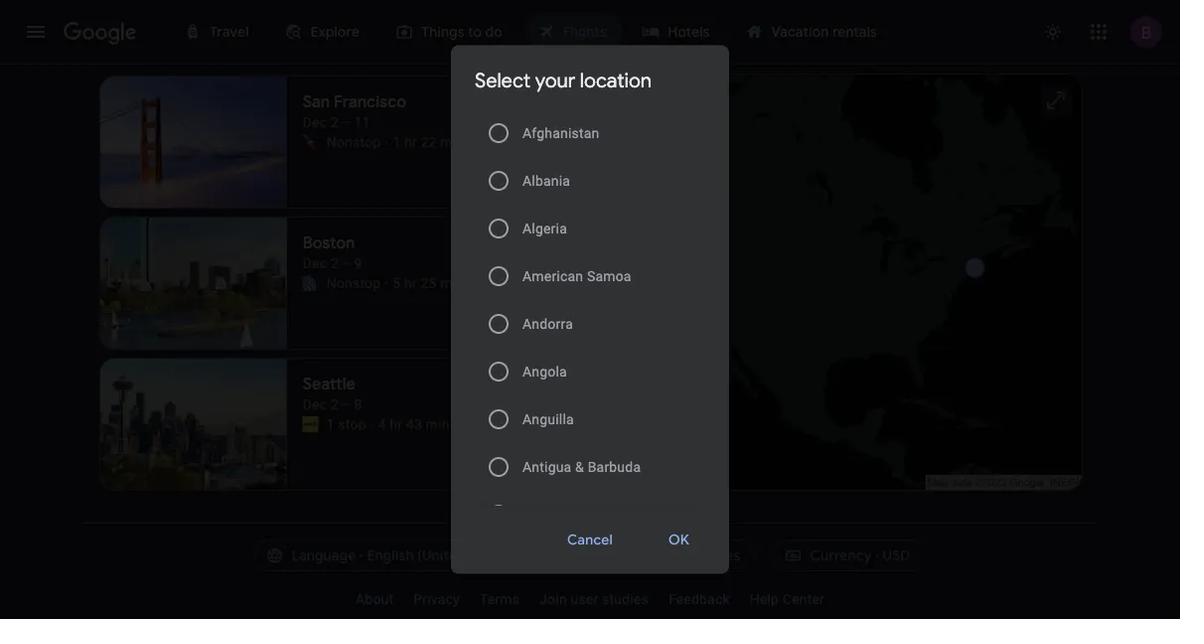 Task type: describe. For each thing, give the bounding box(es) containing it.
explore
[[926, 41, 975, 59]]

studies
[[602, 591, 649, 607]]

dec for boston
[[303, 255, 327, 271]]

help center
[[750, 591, 825, 607]]

suggested trips from los angeles region
[[97, 26, 1083, 499]]

american image
[[303, 134, 319, 150]]

antigua & barbuda
[[523, 458, 641, 475]]

4 hr 43 min
[[378, 416, 450, 432]]

anguilla
[[523, 411, 574, 427]]

join user studies
[[540, 591, 649, 607]]

united states
[[653, 547, 741, 565]]

ok button
[[645, 516, 714, 564]]

about
[[356, 591, 394, 607]]

argentina
[[523, 506, 584, 522]]

2 – 11
[[331, 114, 370, 130]]

43
[[406, 416, 422, 432]]

your
[[536, 68, 576, 93]]

francisco
[[334, 92, 407, 112]]

(united
[[418, 547, 466, 565]]

 image for san francisco
[[385, 132, 389, 152]]

cancel
[[568, 531, 613, 549]]

states)
[[469, 547, 515, 565]]

feedback
[[669, 591, 730, 607]]

privacy
[[414, 591, 460, 607]]

$98
[[527, 178, 552, 196]]

dec for seattle
[[303, 396, 327, 413]]

hr for san francisco
[[404, 134, 417, 150]]

help
[[750, 591, 779, 607]]

1 stop
[[327, 416, 367, 432]]

angeles
[[333, 37, 408, 62]]

join user studies link
[[530, 583, 659, 615]]

barbuda
[[588, 458, 641, 475]]

location
[[580, 68, 652, 93]]

algeria
[[523, 220, 568, 236]]

help center link
[[740, 583, 835, 615]]

cancel button
[[544, 516, 637, 564]]

seattle
[[303, 374, 356, 395]]

nonstop for dec
[[327, 275, 381, 291]]

22
[[421, 134, 437, 150]]

158 US dollars text field
[[521, 319, 552, 337]]

boston
[[303, 233, 355, 253]]

explore destinations button
[[902, 34, 1083, 66]]

ok
[[669, 531, 690, 549]]



Task type: locate. For each thing, give the bounding box(es) containing it.
nonstop down 2 – 9
[[327, 275, 381, 291]]

min right 22 at the top left of the page
[[441, 134, 464, 150]]

min
[[441, 134, 464, 150], [441, 275, 464, 291], [426, 416, 450, 432]]

2 vertical spatial hr
[[390, 416, 403, 432]]

currency
[[811, 547, 872, 565]]

$158
[[521, 319, 552, 337]]

hr
[[404, 134, 417, 150], [404, 275, 417, 291], [390, 416, 403, 432]]

2 vertical spatial dec
[[303, 396, 327, 413]]

samoa
[[587, 267, 632, 284]]

afghanistan
[[523, 124, 600, 141]]

suggested
[[97, 37, 196, 62]]

5
[[393, 275, 401, 291]]

los
[[297, 37, 329, 62]]

0 vertical spatial min
[[441, 134, 464, 150]]

0 vertical spatial 1
[[393, 134, 401, 150]]

1
[[393, 134, 401, 150], [327, 416, 335, 432]]

nonstop down 2 – 11
[[327, 134, 381, 150]]

feedback link
[[659, 583, 740, 615]]

1 dec from the top
[[303, 114, 327, 130]]

from
[[248, 37, 293, 62]]

min for san francisco
[[441, 134, 464, 150]]

1 for 1 hr 22 min
[[393, 134, 401, 150]]

1 right spirit image
[[327, 416, 335, 432]]

25
[[421, 275, 437, 291]]

0 vertical spatial dec
[[303, 114, 327, 130]]

dec down san
[[303, 114, 327, 130]]

1 vertical spatial 1
[[327, 416, 335, 432]]

3 dec from the top
[[303, 396, 327, 413]]

2 – 9
[[331, 255, 362, 271]]

trips
[[201, 37, 244, 62]]

dec
[[303, 114, 327, 130], [303, 255, 327, 271], [303, 396, 327, 413]]

san francisco dec 2 – 11
[[303, 92, 407, 130]]

join
[[540, 591, 567, 607]]

1 vertical spatial  image
[[385, 273, 389, 293]]

hr right 5
[[404, 275, 417, 291]]

min for seattle
[[426, 416, 450, 432]]

1 nonstop from the top
[[327, 134, 381, 150]]

2  image from the top
[[385, 273, 389, 293]]

english (united states)
[[367, 547, 515, 565]]

united
[[653, 547, 697, 565]]

dec inside san francisco dec 2 – 11
[[303, 114, 327, 130]]

hr right 4
[[390, 416, 403, 432]]

terms
[[480, 591, 520, 607]]

2 vertical spatial min
[[426, 416, 450, 432]]

1  image from the top
[[385, 132, 389, 152]]

1 for 1 stop
[[327, 416, 335, 432]]

nonstop for francisco
[[327, 134, 381, 150]]

2 nonstop from the top
[[327, 275, 381, 291]]

states
[[700, 547, 741, 565]]

location
[[585, 547, 642, 565]]

 image left 5
[[385, 273, 389, 293]]

about link
[[346, 583, 404, 615]]

stop
[[338, 416, 367, 432]]

hr for boston
[[404, 275, 417, 291]]

destinations
[[978, 41, 1060, 59]]

2 dec from the top
[[303, 255, 327, 271]]

4
[[378, 416, 386, 432]]

seattle dec 2 – 8
[[303, 374, 362, 413]]

hr left 22 at the top left of the page
[[404, 134, 417, 150]]

min right 25
[[441, 275, 464, 291]]

1 vertical spatial nonstop
[[327, 275, 381, 291]]

0 vertical spatial nonstop
[[327, 134, 381, 150]]

1 vertical spatial min
[[441, 275, 464, 291]]

terms link
[[470, 583, 530, 615]]

american samoa
[[523, 267, 632, 284]]

1 vertical spatial hr
[[404, 275, 417, 291]]

explore destinations
[[926, 41, 1060, 59]]

english
[[367, 547, 414, 565]]

dec up united image
[[303, 255, 327, 271]]

antigua
[[523, 458, 572, 475]]

dec up spirit image
[[303, 396, 327, 413]]

san
[[303, 92, 330, 112]]

 image
[[370, 414, 374, 434]]

united image
[[303, 275, 319, 291]]

98 US dollars text field
[[527, 178, 552, 196]]

user
[[571, 591, 599, 607]]

center
[[783, 591, 825, 607]]

hr for seattle
[[390, 416, 403, 432]]

1 left 22 at the top left of the page
[[393, 134, 401, 150]]

0 vertical spatial  image
[[385, 132, 389, 152]]

1 vertical spatial dec
[[303, 255, 327, 271]]

angola
[[523, 363, 567, 379]]

$111
[[526, 460, 552, 478]]

privacy link
[[404, 583, 470, 615]]

nonstop
[[327, 134, 381, 150], [327, 275, 381, 291]]

select your location
[[475, 68, 652, 93]]

5 hr 25 min
[[393, 275, 464, 291]]

suggested trips from los angeles
[[97, 37, 408, 62]]

min for boston
[[441, 275, 464, 291]]

min right 43
[[426, 416, 450, 432]]

1 hr 22 min
[[393, 134, 464, 150]]

american
[[523, 267, 584, 284]]

0 horizontal spatial 1
[[327, 416, 335, 432]]

language
[[292, 547, 356, 565]]

spirit image
[[303, 416, 319, 432]]

select
[[475, 68, 531, 93]]

boston dec 2 – 9
[[303, 233, 362, 271]]

dec inside boston dec 2 – 9
[[303, 255, 327, 271]]

 image
[[385, 132, 389, 152], [385, 273, 389, 293]]

&
[[576, 458, 584, 475]]

0 vertical spatial hr
[[404, 134, 417, 150]]

andorra
[[523, 315, 573, 331]]

 image left 1 hr 22 min
[[385, 132, 389, 152]]

2 – 8
[[331, 396, 362, 413]]

dec inside seattle dec 2 – 8
[[303, 396, 327, 413]]

albania
[[523, 172, 571, 188]]

 image for boston
[[385, 273, 389, 293]]

1 horizontal spatial 1
[[393, 134, 401, 150]]

usd
[[883, 547, 911, 565]]

111 US dollars text field
[[526, 460, 552, 478]]



Task type: vqa. For each thing, say whether or not it's contained in the screenshot.
Zoom In icon
no



